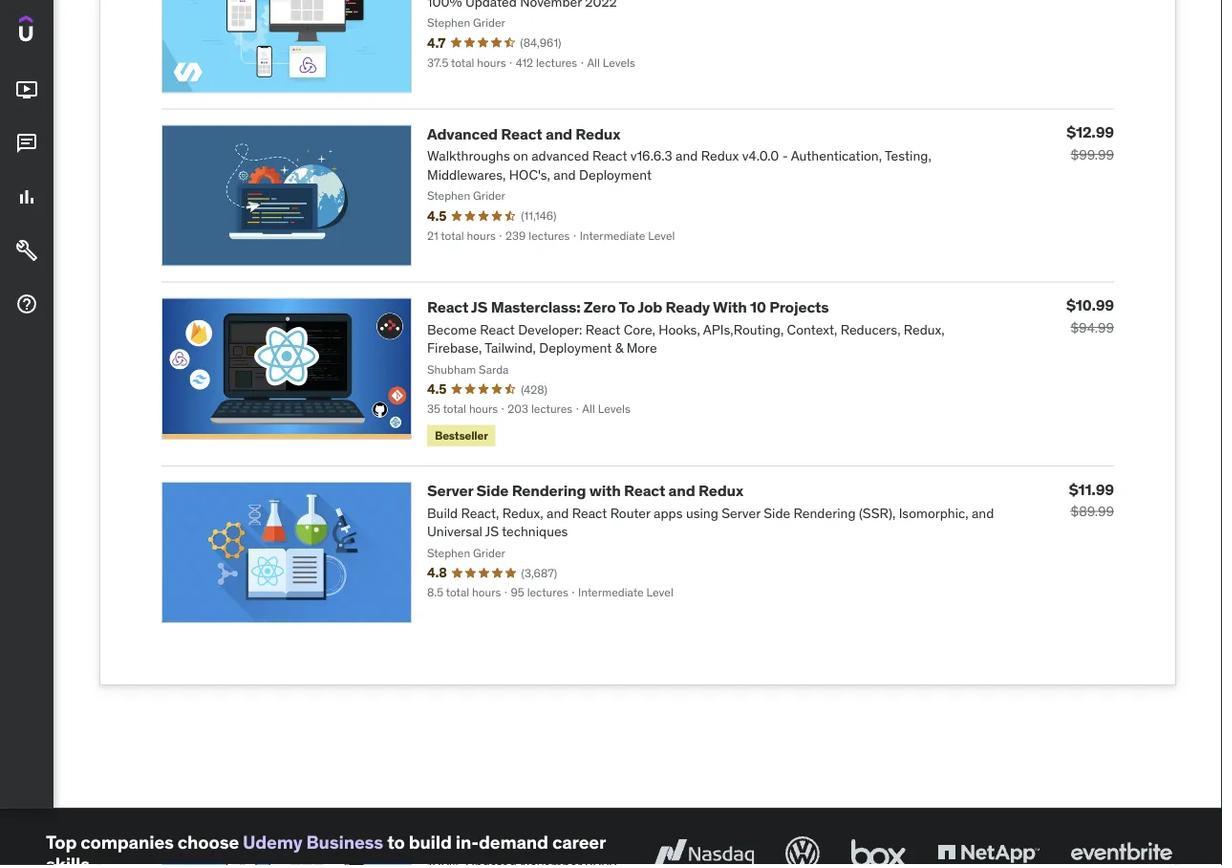 Task type: locate. For each thing, give the bounding box(es) containing it.
2 grider from the top
[[473, 189, 506, 203]]

hoc's,
[[509, 166, 551, 183]]

21 total hours
[[427, 228, 496, 243]]

1 vertical spatial 4.5
[[427, 380, 447, 397]]

deployment inside advanced react and redux walkthroughs on advanced react v16.6.3 and redux v4.0.0 - authentication, testing, middlewares, hoc's, and deployment stephen grider
[[579, 166, 652, 183]]

deployment down developer:
[[539, 339, 612, 356]]

1 vertical spatial level
[[647, 585, 674, 600]]

lectures down 84961 reviews element on the top of the page
[[536, 55, 578, 70]]

stephen inside 'server side rendering with react and redux build react, redux, and react router apps using server side rendering (ssr), isomorphic, and universal js techniques stephen grider'
[[427, 545, 471, 560]]

grider
[[473, 15, 506, 30], [473, 189, 506, 203], [473, 545, 506, 560]]

0 vertical spatial side
[[477, 481, 509, 500]]

$11.99
[[1069, 479, 1115, 499]]

js down react,
[[485, 523, 499, 540]]

1 4.5 from the top
[[427, 207, 447, 224]]

lectures for advanced react and redux
[[529, 228, 570, 243]]

1 vertical spatial intermediate level
[[578, 585, 674, 600]]

2 medium image from the top
[[15, 239, 38, 262]]

side
[[477, 481, 509, 500], [764, 504, 791, 521]]

total
[[451, 55, 474, 70], [441, 228, 464, 243], [443, 402, 466, 416], [446, 585, 469, 600]]

4.5 up 35
[[427, 380, 447, 397]]

rendering left (ssr), on the right of page
[[794, 504, 856, 521]]

total for server side rendering with react and redux
[[446, 585, 469, 600]]

1 medium image from the top
[[15, 132, 38, 155]]

total for react js masterclass: zero to job ready with 10 projects
[[443, 402, 466, 416]]

server
[[427, 481, 473, 500], [722, 504, 761, 521]]

hooks,
[[659, 320, 700, 338]]

redux, right reducers,
[[904, 320, 945, 338]]

0 vertical spatial redux,
[[904, 320, 945, 338]]

0 vertical spatial rendering
[[512, 481, 586, 500]]

redux left v4.0.0
[[701, 147, 739, 164]]

stephen down middlewares,
[[427, 189, 471, 203]]

stephen up the 4.7
[[427, 15, 471, 30]]

stephen
[[427, 15, 471, 30], [427, 189, 471, 203], [427, 545, 471, 560]]

1 stephen from the top
[[427, 15, 471, 30]]

udemy business link
[[243, 831, 383, 854]]

level for redux
[[648, 228, 675, 243]]

redux
[[576, 124, 621, 143], [701, 147, 739, 164], [699, 481, 744, 500]]

v4.0.0
[[742, 147, 779, 164]]

intermediate right 95 lectures
[[578, 585, 644, 600]]

0 vertical spatial level
[[648, 228, 675, 243]]

1 vertical spatial js
[[485, 523, 499, 540]]

1 horizontal spatial redux,
[[904, 320, 945, 338]]

lectures down 3687 reviews element
[[527, 585, 569, 600]]

js up become
[[471, 297, 488, 316]]

intermediate up zero
[[580, 228, 646, 243]]

lectures
[[536, 55, 578, 70], [529, 228, 570, 243], [531, 402, 573, 416], [527, 585, 569, 600]]

2 vertical spatial medium image
[[15, 293, 38, 316]]

$89.99
[[1071, 503, 1115, 520]]

stephen down the universal
[[427, 545, 471, 560]]

redux inside 'server side rendering with react and redux build react, redux, and react router apps using server side rendering (ssr), isomorphic, and universal js techniques stephen grider'
[[699, 481, 744, 500]]

to
[[619, 297, 635, 316]]

3 grider from the top
[[473, 545, 506, 560]]

zero
[[584, 297, 616, 316]]

rendering up techniques
[[512, 481, 586, 500]]

js inside 'server side rendering with react and redux build react, redux, and react router apps using server side rendering (ssr), isomorphic, and universal js techniques stephen grider'
[[485, 523, 499, 540]]

0 vertical spatial redux
[[576, 124, 621, 143]]

levels down &
[[598, 402, 631, 416]]

eventbrite image
[[1067, 832, 1177, 865]]

0 vertical spatial js
[[471, 297, 488, 316]]

and up techniques
[[547, 504, 569, 521]]

0 vertical spatial deployment
[[579, 166, 652, 183]]

js
[[471, 297, 488, 316], [485, 523, 499, 540]]

side up react,
[[477, 481, 509, 500]]

0 vertical spatial 4.5
[[427, 207, 447, 224]]

all levels
[[587, 55, 635, 70], [582, 402, 631, 416]]

0 vertical spatial grider
[[473, 15, 506, 30]]

(3,687)
[[522, 565, 558, 580]]

-
[[783, 147, 788, 164]]

2 vertical spatial stephen
[[427, 545, 471, 560]]

levels right "412 lectures"
[[603, 55, 635, 70]]

and up apps
[[669, 481, 696, 500]]

intermediate level up to at the right of the page
[[580, 228, 675, 243]]

hours left the 95
[[472, 585, 501, 600]]

1 vertical spatial stephen
[[427, 189, 471, 203]]

35
[[427, 402, 441, 416]]

skills.
[[46, 852, 95, 865]]

all for 412 lectures
[[587, 55, 600, 70]]

3687 reviews element
[[522, 565, 558, 581]]

apps
[[654, 504, 683, 521]]

deployment down the v16.6.3 on the top right of page
[[579, 166, 652, 183]]

build
[[427, 504, 458, 521]]

universal
[[427, 523, 483, 540]]

37.5 total hours
[[427, 55, 506, 70]]

redux, up techniques
[[503, 504, 544, 521]]

react up tailwind,
[[480, 320, 515, 338]]

0 vertical spatial intermediate
[[580, 228, 646, 243]]

intermediate level down router
[[578, 585, 674, 600]]

1 vertical spatial deployment
[[539, 339, 612, 356]]

lectures down 11146 reviews element
[[529, 228, 570, 243]]

tailwind,
[[485, 339, 536, 356]]

1 horizontal spatial rendering
[[794, 504, 856, 521]]

redux,
[[904, 320, 945, 338], [503, 504, 544, 521]]

1 vertical spatial intermediate
[[578, 585, 644, 600]]

intermediate level
[[580, 228, 675, 243], [578, 585, 674, 600]]

all for 203 lectures
[[582, 402, 595, 416]]

medium image
[[15, 79, 38, 101], [15, 239, 38, 262], [15, 293, 38, 316]]

career
[[552, 831, 606, 854]]

1 horizontal spatial server
[[722, 504, 761, 521]]

total right 21
[[441, 228, 464, 243]]

stephen inside advanced react and redux walkthroughs on advanced react v16.6.3 and redux v4.0.0 - authentication, testing, middlewares, hoc's, and deployment stephen grider
[[427, 189, 471, 203]]

and right the v16.6.3 on the top right of page
[[676, 147, 698, 164]]

0 vertical spatial all levels
[[587, 55, 635, 70]]

0 horizontal spatial rendering
[[512, 481, 586, 500]]

level up job
[[648, 228, 675, 243]]

react up the on
[[501, 124, 543, 143]]

js inside react js masterclass: zero to job ready with 10 projects become react developer: react core, hooks, apis,routing, context, reducers, redux, firebase, tailwind, deployment & more shubham sarda
[[471, 297, 488, 316]]

lectures down 428 reviews element
[[531, 402, 573, 416]]

server right "using"
[[722, 504, 761, 521]]

0 vertical spatial medium image
[[15, 79, 38, 101]]

0 horizontal spatial redux,
[[503, 504, 544, 521]]

demand
[[479, 831, 549, 854]]

grider up '37.5 total hours'
[[473, 15, 506, 30]]

hours left 239
[[467, 228, 496, 243]]

1 vertical spatial medium image
[[15, 186, 38, 209]]

(84,961)
[[520, 35, 562, 50]]

0 vertical spatial intermediate level
[[580, 228, 675, 243]]

0 vertical spatial medium image
[[15, 132, 38, 155]]

1 vertical spatial levels
[[598, 402, 631, 416]]

redux up "using"
[[699, 481, 744, 500]]

all levels right "412 lectures"
[[587, 55, 635, 70]]

21
[[427, 228, 438, 243]]

4.5 up 21
[[427, 207, 447, 224]]

grider down middlewares,
[[473, 189, 506, 203]]

intermediate
[[580, 228, 646, 243], [578, 585, 644, 600]]

all right "412 lectures"
[[587, 55, 600, 70]]

total right 35
[[443, 402, 466, 416]]

2 stephen from the top
[[427, 189, 471, 203]]

2 4.5 from the top
[[427, 380, 447, 397]]

deployment inside react js masterclass: zero to job ready with 10 projects become react developer: react core, hooks, apis,routing, context, reducers, redux, firebase, tailwind, deployment & more shubham sarda
[[539, 339, 612, 356]]

0 vertical spatial all
[[587, 55, 600, 70]]

more
[[627, 339, 657, 356]]

all right 203 lectures
[[582, 402, 595, 416]]

4.8
[[427, 564, 447, 581]]

hours
[[477, 55, 506, 70], [467, 228, 496, 243], [469, 402, 498, 416], [472, 585, 501, 600]]

and down advanced
[[554, 166, 576, 183]]

1 grider from the top
[[473, 15, 506, 30]]

nasdaq image
[[649, 832, 759, 865]]

on
[[513, 147, 528, 164]]

(ssr),
[[859, 504, 896, 521]]

react down server side rendering with react and redux link
[[572, 504, 607, 521]]

412 lectures
[[516, 55, 578, 70]]

1 vertical spatial redux,
[[503, 504, 544, 521]]

side right "using"
[[764, 504, 791, 521]]

0 vertical spatial server
[[427, 481, 473, 500]]

server up build
[[427, 481, 473, 500]]

advanced react and redux link
[[427, 124, 621, 143]]

1 vertical spatial medium image
[[15, 239, 38, 262]]

0 vertical spatial levels
[[603, 55, 635, 70]]

redux up advanced
[[576, 124, 621, 143]]

1 vertical spatial all levels
[[582, 402, 631, 416]]

shubham
[[427, 362, 476, 377]]

1 vertical spatial all
[[582, 402, 595, 416]]

intermediate level for with
[[578, 585, 674, 600]]

techniques
[[502, 523, 568, 540]]

grider down the universal
[[473, 545, 506, 560]]

4.5 for react js masterclass: zero to job ready with 10 projects
[[427, 380, 447, 397]]

level down apps
[[647, 585, 674, 600]]

v16.6.3
[[631, 147, 673, 164]]

server side rendering with react and redux link
[[427, 481, 744, 500]]

1 vertical spatial grider
[[473, 189, 506, 203]]

1 vertical spatial side
[[764, 504, 791, 521]]

total right 8.5
[[446, 585, 469, 600]]

all levels down &
[[582, 402, 631, 416]]

4.5
[[427, 207, 447, 224], [427, 380, 447, 397]]

2 vertical spatial grider
[[473, 545, 506, 560]]

levels
[[603, 55, 635, 70], [598, 402, 631, 416]]

2 vertical spatial redux
[[699, 481, 744, 500]]

1 horizontal spatial side
[[764, 504, 791, 521]]

medium image
[[15, 132, 38, 155], [15, 186, 38, 209]]

0 vertical spatial stephen
[[427, 15, 471, 30]]

router
[[610, 504, 651, 521]]

hours up bestseller at the left
[[469, 402, 498, 416]]

3 stephen from the top
[[427, 545, 471, 560]]

with
[[713, 297, 747, 316]]

1 medium image from the top
[[15, 79, 38, 101]]

server side rendering with react and redux build react, redux, and react router apps using server side rendering (ssr), isomorphic, and universal js techniques stephen grider
[[427, 481, 994, 560]]

middlewares,
[[427, 166, 506, 183]]

intermediate level for redux
[[580, 228, 675, 243]]



Task type: vqa. For each thing, say whether or not it's contained in the screenshot.
For
no



Task type: describe. For each thing, give the bounding box(es) containing it.
advanced
[[532, 147, 589, 164]]

4.7
[[427, 34, 446, 51]]

1 vertical spatial server
[[722, 504, 761, 521]]

business
[[306, 831, 383, 854]]

react up become
[[427, 297, 469, 316]]

advanced
[[427, 124, 498, 143]]

with
[[589, 481, 621, 500]]

udemy image
[[19, 15, 106, 48]]

levels for 203 lectures
[[598, 402, 631, 416]]

job
[[638, 297, 663, 316]]

total right 37.5
[[451, 55, 474, 70]]

sarda
[[479, 362, 509, 377]]

stephen grider
[[427, 15, 506, 30]]

lectures for server side rendering with react and redux
[[527, 585, 569, 600]]

11146 reviews element
[[521, 208, 557, 224]]

build
[[409, 831, 452, 854]]

$11.99 $89.99
[[1069, 479, 1115, 520]]

hours left 412
[[477, 55, 506, 70]]

react left the v16.6.3 on the top right of page
[[593, 147, 628, 164]]

203
[[508, 402, 529, 416]]

firebase,
[[427, 339, 482, 356]]

&
[[615, 339, 624, 356]]

all levels for 412 lectures
[[587, 55, 635, 70]]

(428)
[[521, 382, 548, 396]]

udemy
[[243, 831, 303, 854]]

95
[[511, 585, 525, 600]]

choose
[[178, 831, 239, 854]]

netapp image
[[934, 832, 1044, 865]]

$10.99 $94.99
[[1067, 295, 1115, 336]]

top companies choose udemy business
[[46, 831, 383, 854]]

hours for server side rendering with react and redux
[[472, 585, 501, 600]]

and right isomorphic,
[[972, 504, 994, 521]]

using
[[686, 504, 719, 521]]

hours for advanced react and redux
[[467, 228, 496, 243]]

and up advanced
[[546, 124, 573, 143]]

redux, inside react js masterclass: zero to job ready with 10 projects become react developer: react core, hooks, apis,routing, context, reducers, redux, firebase, tailwind, deployment & more shubham sarda
[[904, 320, 945, 338]]

$10.99
[[1067, 295, 1115, 315]]

react up router
[[624, 481, 666, 500]]

isomorphic,
[[899, 504, 969, 521]]

levels for 412 lectures
[[603, 55, 635, 70]]

masterclass:
[[491, 297, 581, 316]]

10
[[750, 297, 767, 316]]

203 lectures
[[508, 402, 573, 416]]

$12.99 $99.99
[[1067, 122, 1115, 163]]

$12.99
[[1067, 122, 1115, 142]]

8.5 total hours
[[427, 585, 501, 600]]

to
[[387, 831, 405, 854]]

95 lectures
[[511, 585, 569, 600]]

bestseller
[[435, 428, 488, 442]]

react js masterclass: zero to job ready with 10 projects link
[[427, 297, 829, 316]]

context,
[[787, 320, 838, 338]]

3 medium image from the top
[[15, 293, 38, 316]]

developer:
[[518, 320, 583, 338]]

intermediate for redux
[[580, 228, 646, 243]]

level for with
[[647, 585, 674, 600]]

reducers,
[[841, 320, 901, 338]]

37.5
[[427, 55, 449, 70]]

advanced react and redux walkthroughs on advanced react v16.6.3 and redux v4.0.0 - authentication, testing, middlewares, hoc's, and deployment stephen grider
[[427, 124, 932, 203]]

428 reviews element
[[521, 381, 548, 397]]

all levels for 203 lectures
[[582, 402, 631, 416]]

84961 reviews element
[[520, 35, 562, 51]]

intermediate for with
[[578, 585, 644, 600]]

(11,146)
[[521, 208, 557, 223]]

react,
[[461, 504, 499, 521]]

8.5
[[427, 585, 444, 600]]

apis,routing,
[[703, 320, 784, 338]]

0 horizontal spatial side
[[477, 481, 509, 500]]

top
[[46, 831, 77, 854]]

total for advanced react and redux
[[441, 228, 464, 243]]

grider inside advanced react and redux walkthroughs on advanced react v16.6.3 and redux v4.0.0 - authentication, testing, middlewares, hoc's, and deployment stephen grider
[[473, 189, 506, 203]]

239 lectures
[[506, 228, 570, 243]]

239
[[506, 228, 526, 243]]

hours for react js masterclass: zero to job ready with 10 projects
[[469, 402, 498, 416]]

box image
[[847, 832, 911, 865]]

0 horizontal spatial server
[[427, 481, 473, 500]]

testing,
[[885, 147, 932, 164]]

core,
[[624, 320, 656, 338]]

react js masterclass: zero to job ready with 10 projects become react developer: react core, hooks, apis,routing, context, reducers, redux, firebase, tailwind, deployment & more shubham sarda
[[427, 297, 945, 377]]

to build in-demand career skills.
[[46, 831, 606, 865]]

4.5 for advanced react and redux
[[427, 207, 447, 224]]

react down zero
[[586, 320, 621, 338]]

$99.99
[[1071, 146, 1115, 163]]

412
[[516, 55, 533, 70]]

volkswagen image
[[782, 832, 824, 865]]

companies
[[81, 831, 174, 854]]

1 vertical spatial redux
[[701, 147, 739, 164]]

1 vertical spatial rendering
[[794, 504, 856, 521]]

2 medium image from the top
[[15, 186, 38, 209]]

redux, inside 'server side rendering with react and redux build react, redux, and react router apps using server side rendering (ssr), isomorphic, and universal js techniques stephen grider'
[[503, 504, 544, 521]]

$94.99
[[1071, 319, 1115, 336]]

in-
[[456, 831, 479, 854]]

become
[[427, 320, 477, 338]]

walkthroughs
[[427, 147, 510, 164]]

ready
[[666, 297, 710, 316]]

grider inside 'server side rendering with react and redux build react, redux, and react router apps using server side rendering (ssr), isomorphic, and universal js techniques stephen grider'
[[473, 545, 506, 560]]

35 total hours
[[427, 402, 498, 416]]

projects
[[770, 297, 829, 316]]

authentication,
[[791, 147, 882, 164]]

lectures for react js masterclass: zero to job ready with 10 projects
[[531, 402, 573, 416]]



